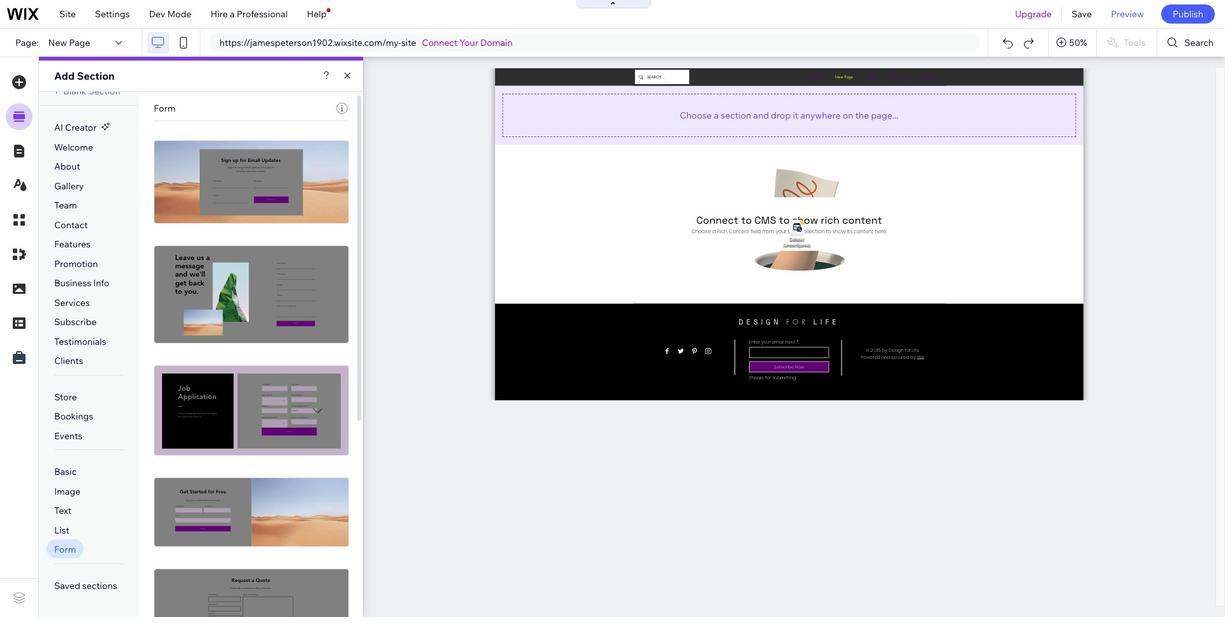 Task type: locate. For each thing, give the bounding box(es) containing it.
add section
[[54, 70, 115, 82]]

preview
[[1111, 8, 1144, 20]]

store
[[54, 392, 77, 403]]

domain
[[480, 37, 513, 48]]

a
[[230, 8, 235, 20], [714, 109, 719, 121]]

page
[[69, 37, 90, 48]]

1 horizontal spatial a
[[714, 109, 719, 121]]

search button
[[1158, 29, 1225, 57]]

connect
[[422, 37, 458, 48]]

0 vertical spatial a
[[230, 8, 235, 20]]

0 horizontal spatial form
[[54, 544, 76, 556]]

events
[[54, 431, 82, 442]]

settings
[[95, 8, 130, 20]]

choose
[[680, 109, 712, 121]]

https://jamespeterson1902.wixsite.com/my-
[[219, 37, 401, 48]]

hire
[[211, 8, 228, 20]]

clients
[[54, 356, 83, 367]]

your
[[460, 37, 478, 48]]

0 vertical spatial form
[[154, 103, 176, 114]]

section up blank section
[[77, 70, 115, 82]]

dev mode
[[149, 8, 191, 20]]

search
[[1184, 37, 1214, 48]]

1 vertical spatial a
[[714, 109, 719, 121]]

professional
[[237, 8, 288, 20]]

saved
[[54, 581, 80, 592]]

tools button
[[1097, 29, 1157, 57]]

1 horizontal spatial form
[[154, 103, 176, 114]]

list
[[54, 525, 69, 536]]

new
[[48, 37, 67, 48]]

0 horizontal spatial a
[[230, 8, 235, 20]]

section
[[77, 70, 115, 82], [88, 86, 120, 97]]

1 vertical spatial section
[[88, 86, 120, 97]]

the
[[855, 109, 869, 121]]

site
[[59, 8, 76, 20]]

ai creator
[[54, 122, 97, 133]]

anywhere
[[800, 109, 841, 121]]

0 vertical spatial section
[[77, 70, 115, 82]]

a left the section
[[714, 109, 719, 121]]

a right hire
[[230, 8, 235, 20]]

a for section
[[714, 109, 719, 121]]

1 vertical spatial form
[[54, 544, 76, 556]]

50%
[[1069, 37, 1087, 48]]

site
[[401, 37, 416, 48]]

publish button
[[1161, 4, 1215, 24]]

about
[[54, 161, 80, 172]]

form
[[154, 103, 176, 114], [54, 544, 76, 556]]

info
[[93, 278, 109, 289]]

it
[[793, 109, 798, 121]]

section down add section
[[88, 86, 120, 97]]

upgrade
[[1015, 8, 1052, 20]]



Task type: describe. For each thing, give the bounding box(es) containing it.
welcome
[[54, 141, 93, 153]]

https://jamespeterson1902.wixsite.com/my-site connect your domain
[[219, 37, 513, 48]]

creator
[[65, 122, 97, 133]]

and
[[753, 109, 769, 121]]

subscribe
[[54, 317, 96, 328]]

testimonials
[[54, 336, 106, 348]]

team
[[54, 200, 77, 211]]

page...
[[871, 109, 899, 121]]

mode
[[167, 8, 191, 20]]

sections
[[82, 581, 117, 592]]

a for professional
[[230, 8, 235, 20]]

blank section
[[63, 86, 120, 97]]

section for blank section
[[88, 86, 120, 97]]

ai
[[54, 122, 63, 133]]

preview button
[[1102, 0, 1154, 28]]

dev
[[149, 8, 165, 20]]

save
[[1072, 8, 1092, 20]]

business info
[[54, 278, 109, 289]]

hire a professional
[[211, 8, 288, 20]]

promotion
[[54, 258, 98, 270]]

section
[[721, 109, 751, 121]]

50% button
[[1049, 29, 1096, 57]]

services
[[54, 297, 90, 309]]

help
[[307, 8, 327, 20]]

features
[[54, 239, 91, 250]]

section for add section
[[77, 70, 115, 82]]

drop
[[771, 109, 791, 121]]

on
[[843, 109, 853, 121]]

publish
[[1173, 8, 1203, 20]]

gallery
[[54, 180, 84, 192]]

bookings
[[54, 411, 93, 423]]

tools
[[1124, 37, 1146, 48]]

save button
[[1062, 0, 1102, 28]]

saved sections
[[54, 581, 117, 592]]

new page
[[48, 37, 90, 48]]

contact
[[54, 219, 88, 231]]

text
[[54, 506, 72, 517]]

business
[[54, 278, 91, 289]]

image
[[54, 486, 81, 498]]

choose a section and drop it anywhere on the page...
[[680, 109, 899, 121]]

basic
[[54, 467, 77, 478]]

add
[[54, 70, 75, 82]]

blank
[[63, 86, 86, 97]]



Task type: vqa. For each thing, say whether or not it's contained in the screenshot.
Best to the bottom
no



